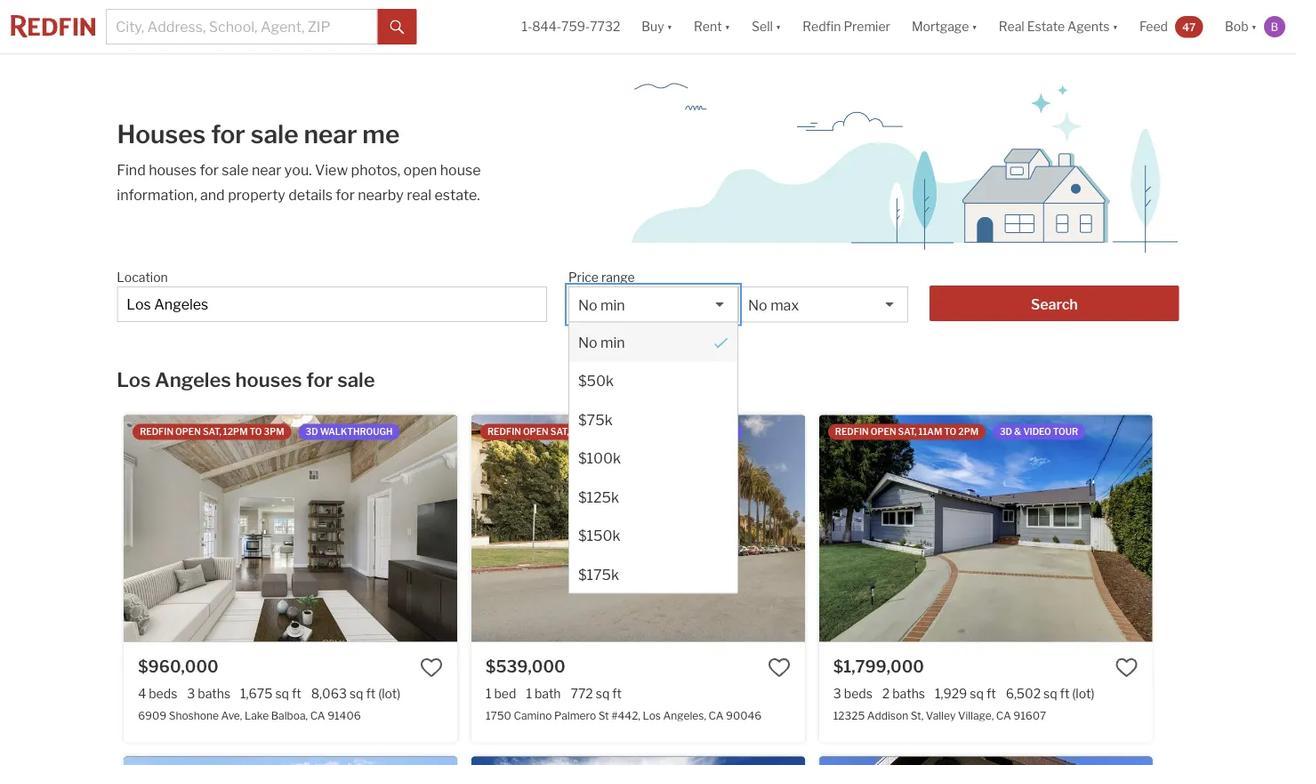 Task type: locate. For each thing, give the bounding box(es) containing it.
sale
[[251, 119, 299, 149], [222, 161, 249, 178], [337, 367, 375, 391]]

rent ▾
[[694, 19, 730, 34]]

2 vertical spatial sale
[[337, 367, 375, 391]]

2 ft from the left
[[366, 686, 376, 701]]

1 horizontal spatial beds
[[844, 686, 873, 701]]

0 horizontal spatial (lot)
[[378, 686, 401, 701]]

bob
[[1225, 19, 1249, 34]]

(lot) right the "8,063"
[[378, 686, 401, 701]]

sq up 91406 at the bottom left
[[350, 686, 363, 701]]

759-
[[561, 19, 590, 34]]

1 3d from the left
[[306, 427, 318, 437]]

view
[[315, 161, 348, 178]]

ft for $539,000
[[612, 686, 622, 701]]

0 horizontal spatial baths
[[198, 686, 231, 701]]

2 favorite button image from the left
[[768, 656, 791, 679]]

2 horizontal spatial open
[[871, 427, 896, 437]]

2 horizontal spatial ca
[[996, 709, 1011, 722]]

3d right 3pm
[[306, 427, 318, 437]]

0 vertical spatial los
[[117, 367, 151, 391]]

0 horizontal spatial to
[[250, 427, 262, 437]]

favorite button checkbox
[[420, 656, 443, 679], [768, 656, 791, 679]]

ca down the "8,063"
[[310, 709, 325, 722]]

walkthrough right 4pm
[[662, 427, 735, 437]]

3d walkthrough right 3pm
[[306, 427, 393, 437]]

baths
[[198, 686, 231, 701], [893, 686, 925, 701]]

2 (lot) from the left
[[1072, 686, 1095, 701]]

2 to from the left
[[592, 427, 604, 437]]

2 sat, from the left
[[550, 427, 569, 437]]

3 beds
[[833, 686, 873, 701]]

2 3d from the left
[[648, 427, 660, 437]]

view photos, open house information, and property details for nearby real estate.
[[117, 161, 481, 203]]

1 3 from the left
[[187, 686, 195, 701]]

baths up 'ave,'
[[198, 686, 231, 701]]

1 (lot) from the left
[[378, 686, 401, 701]]

open for $960,000
[[175, 427, 201, 437]]

2 sq from the left
[[350, 686, 363, 701]]

1 horizontal spatial baths
[[893, 686, 925, 701]]

1 horizontal spatial 3d walkthrough
[[648, 427, 735, 437]]

3 ca from the left
[[996, 709, 1011, 722]]

3 sq from the left
[[596, 686, 610, 701]]

ft right the "8,063"
[[366, 686, 376, 701]]

5 ▾ from the left
[[1113, 19, 1118, 34]]

▾ for rent ▾
[[725, 19, 730, 34]]

4
[[138, 686, 146, 701]]

redfin left the 11am
[[835, 427, 869, 437]]

2 redfin from the left
[[487, 427, 521, 437]]

sat, for $960,000
[[203, 427, 221, 437]]

ca left 91607
[[996, 709, 1011, 722]]

ft
[[292, 686, 301, 701], [366, 686, 376, 701], [612, 686, 622, 701], [987, 686, 996, 701], [1060, 686, 1070, 701]]

2 1 from the left
[[526, 686, 532, 701]]

walkthrough right 3pm
[[320, 427, 393, 437]]

photo of 1750 camino palmero st #442, los angeles, ca 90046 image
[[471, 415, 805, 642]]

ft for $1,799,000
[[987, 686, 996, 701]]

1 vertical spatial min
[[601, 333, 625, 351]]

2 horizontal spatial to
[[944, 427, 957, 437]]

sale down city, address, school, agent, zip search field
[[337, 367, 375, 391]]

$175k
[[578, 565, 619, 583]]

ft up balboa,
[[292, 686, 301, 701]]

min up $50k
[[601, 333, 625, 351]]

1 sat, from the left
[[203, 427, 221, 437]]

to right 1pm
[[592, 427, 604, 437]]

open left 12pm
[[175, 427, 201, 437]]

baths right the 2
[[893, 686, 925, 701]]

772 sq ft
[[571, 686, 622, 701]]

houses
[[149, 161, 197, 178], [235, 367, 302, 391]]

4 ft from the left
[[987, 686, 996, 701]]

mortgage ▾ button
[[912, 0, 978, 53]]

1750
[[486, 709, 511, 722]]

3d for $1,799,000
[[1000, 427, 1012, 437]]

open left the 11am
[[871, 427, 896, 437]]

1 left bath
[[526, 686, 532, 701]]

dialog
[[568, 322, 738, 594]]

3d right 4pm
[[648, 427, 660, 437]]

2 3 from the left
[[833, 686, 841, 701]]

near up view
[[304, 119, 357, 149]]

1 for 1 bath
[[526, 686, 532, 701]]

redfin left 1pm
[[487, 427, 521, 437]]

▾ for mortgage ▾
[[972, 19, 978, 34]]

1 walkthrough from the left
[[320, 427, 393, 437]]

0 vertical spatial houses
[[149, 161, 197, 178]]

3 redfin from the left
[[835, 427, 869, 437]]

3 to from the left
[[944, 427, 957, 437]]

0 horizontal spatial 3
[[187, 686, 195, 701]]

rent ▾ button
[[683, 0, 741, 53]]

sat, left 1pm
[[550, 427, 569, 437]]

1 min from the top
[[601, 296, 625, 314]]

no min down price range
[[578, 296, 625, 314]]

1 bed
[[486, 686, 516, 701]]

los
[[117, 367, 151, 391], [643, 709, 661, 722]]

4 sq from the left
[[970, 686, 984, 701]]

me
[[362, 119, 400, 149]]

1 horizontal spatial houses
[[235, 367, 302, 391]]

1 ca from the left
[[310, 709, 325, 722]]

0 horizontal spatial sat,
[[203, 427, 221, 437]]

0 horizontal spatial near
[[252, 161, 282, 178]]

photo of 6909 shoshone ave, lake balboa, ca 91406 image
[[124, 415, 457, 642]]

1 horizontal spatial los
[[643, 709, 661, 722]]

1 1 from the left
[[486, 686, 492, 701]]

1 horizontal spatial sat,
[[550, 427, 569, 437]]

to left 3pm
[[250, 427, 262, 437]]

▾ inside 'dropdown button'
[[1113, 19, 1118, 34]]

property
[[228, 186, 285, 203]]

to
[[250, 427, 262, 437], [592, 427, 604, 437], [944, 427, 957, 437]]

6 ▾ from the left
[[1251, 19, 1257, 34]]

0 vertical spatial min
[[601, 296, 625, 314]]

City, Address, School, Agent, ZIP search field
[[117, 286, 547, 322]]

houses up 3pm
[[235, 367, 302, 391]]

1 horizontal spatial to
[[592, 427, 604, 437]]

favorite button image for $539,000
[[768, 656, 791, 679]]

#442,
[[612, 709, 640, 722]]

photos,
[[351, 161, 400, 178]]

2 min from the top
[[601, 333, 625, 351]]

house
[[440, 161, 481, 178]]

0 horizontal spatial open
[[175, 427, 201, 437]]

sale up property
[[222, 161, 249, 178]]

search button
[[930, 285, 1179, 321]]

near up property
[[252, 161, 282, 178]]

0 horizontal spatial walkthrough
[[320, 427, 393, 437]]

▾ right 'sell'
[[776, 19, 781, 34]]

1 vertical spatial los
[[643, 709, 661, 722]]

1 horizontal spatial redfin
[[487, 427, 521, 437]]

balboa,
[[271, 709, 308, 722]]

sell ▾ button
[[752, 0, 781, 53]]

0 horizontal spatial ca
[[310, 709, 325, 722]]

3 up the shoshone
[[187, 686, 195, 701]]

min down the range
[[601, 296, 625, 314]]

1-844-759-7732
[[522, 19, 620, 34]]

(lot) for $1,799,000
[[1072, 686, 1095, 701]]

1 open from the left
[[175, 427, 201, 437]]

to for $539,000
[[592, 427, 604, 437]]

8,063
[[311, 686, 347, 701]]

2 favorite button checkbox from the left
[[768, 656, 791, 679]]

favorite button image for $960,000
[[420, 656, 443, 679]]

1 redfin from the left
[[140, 427, 173, 437]]

sq right the 772
[[596, 686, 610, 701]]

sat, left the 11am
[[898, 427, 917, 437]]

2 no min from the top
[[578, 333, 625, 351]]

ft up village,
[[987, 686, 996, 701]]

5 ft from the left
[[1060, 686, 1070, 701]]

3 open from the left
[[871, 427, 896, 437]]

2 open from the left
[[523, 427, 549, 437]]

ca for $1,799,000
[[996, 709, 1011, 722]]

open
[[404, 161, 437, 178]]

▾ right agents
[[1113, 19, 1118, 34]]

1 horizontal spatial 3
[[833, 686, 841, 701]]

▾ for buy ▾
[[667, 19, 673, 34]]

photo of 12325 addison st, valley village, ca 91607 image
[[819, 415, 1153, 642]]

sq up village,
[[970, 686, 984, 701]]

(lot) for $960,000
[[378, 686, 401, 701]]

favorite button image
[[1115, 656, 1138, 679]]

6,502 sq ft (lot)
[[1006, 686, 1095, 701]]

walkthrough for $960,000
[[320, 427, 393, 437]]

premier
[[844, 19, 890, 34]]

3 up 12325
[[833, 686, 841, 701]]

redfin open sat, 12pm to 3pm
[[140, 427, 284, 437]]

1 horizontal spatial favorite button image
[[768, 656, 791, 679]]

3d walkthrough
[[306, 427, 393, 437], [648, 427, 735, 437]]

no up $50k
[[578, 333, 598, 351]]

redfin for $539,000
[[487, 427, 521, 437]]

3 sat, from the left
[[898, 427, 917, 437]]

buy ▾
[[642, 19, 673, 34]]

3 for 3 beds
[[833, 686, 841, 701]]

0 horizontal spatial favorite button image
[[420, 656, 443, 679]]

information,
[[117, 186, 197, 203]]

no min up $50k
[[578, 333, 625, 351]]

angeles,
[[663, 709, 706, 722]]

beds
[[149, 686, 177, 701], [844, 686, 873, 701]]

to left 2pm
[[944, 427, 957, 437]]

0 horizontal spatial 3d
[[306, 427, 318, 437]]

3 ft from the left
[[612, 686, 622, 701]]

5 sq from the left
[[1044, 686, 1057, 701]]

ca left 90046
[[709, 709, 724, 722]]

▾ right mortgage
[[972, 19, 978, 34]]

0 horizontal spatial beds
[[149, 686, 177, 701]]

1 ft from the left
[[292, 686, 301, 701]]

1 horizontal spatial open
[[523, 427, 549, 437]]

12pm
[[223, 427, 248, 437]]

2 horizontal spatial redfin
[[835, 427, 869, 437]]

open left 1pm
[[523, 427, 549, 437]]

houses up information,
[[149, 161, 197, 178]]

3d walkthrough for $539,000
[[648, 427, 735, 437]]

redfin
[[140, 427, 173, 437], [487, 427, 521, 437], [835, 427, 869, 437]]

1 horizontal spatial sale
[[251, 119, 299, 149]]

1 horizontal spatial walkthrough
[[662, 427, 735, 437]]

8,063 sq ft (lot)
[[311, 686, 401, 701]]

1 3d walkthrough from the left
[[306, 427, 393, 437]]

4 ▾ from the left
[[972, 19, 978, 34]]

for down view
[[336, 186, 355, 203]]

photo of 3565 arlington ave, los angeles, ca 90018 image
[[819, 757, 1153, 765]]

1 vertical spatial no min
[[578, 333, 625, 351]]

1 left bed
[[486, 686, 492, 701]]

2 beds from the left
[[844, 686, 873, 701]]

3d walkthrough right 4pm
[[648, 427, 735, 437]]

buy
[[642, 19, 664, 34]]

(lot)
[[378, 686, 401, 701], [1072, 686, 1095, 701]]

3 for 3 baths
[[187, 686, 195, 701]]

0 vertical spatial no min
[[578, 296, 625, 314]]

0 horizontal spatial redfin
[[140, 427, 173, 437]]

list box
[[568, 286, 738, 594]]

sq right 6,502
[[1044, 686, 1057, 701]]

1 to from the left
[[250, 427, 262, 437]]

min inside no min element
[[601, 333, 625, 351]]

walkthrough
[[320, 427, 393, 437], [662, 427, 735, 437]]

2 horizontal spatial sat,
[[898, 427, 917, 437]]

▾ for bob ▾
[[1251, 19, 1257, 34]]

$960,000
[[138, 657, 219, 676]]

photo of 8458 hooper ave ave, los angeles, ca 90001 image
[[124, 757, 457, 765]]

1 horizontal spatial favorite button checkbox
[[768, 656, 791, 679]]

1 favorite button image from the left
[[420, 656, 443, 679]]

2 3d walkthrough from the left
[[648, 427, 735, 437]]

1 beds from the left
[[149, 686, 177, 701]]

2 horizontal spatial 3d
[[1000, 427, 1012, 437]]

0 horizontal spatial 3d walkthrough
[[306, 427, 393, 437]]

ca
[[310, 709, 325, 722], [709, 709, 724, 722], [996, 709, 1011, 722]]

1 horizontal spatial near
[[304, 119, 357, 149]]

1 baths from the left
[[198, 686, 231, 701]]

0 horizontal spatial favorite button checkbox
[[420, 656, 443, 679]]

(lot) right 6,502
[[1072, 686, 1095, 701]]

nearby
[[358, 186, 404, 203]]

1 ▾ from the left
[[667, 19, 673, 34]]

favorite button image
[[420, 656, 443, 679], [768, 656, 791, 679]]

3 ▾ from the left
[[776, 19, 781, 34]]

0 horizontal spatial 1
[[486, 686, 492, 701]]

3d for $960,000
[[306, 427, 318, 437]]

village,
[[958, 709, 994, 722]]

1 favorite button checkbox from the left
[[420, 656, 443, 679]]

camino
[[514, 709, 552, 722]]

$100k
[[578, 449, 621, 467]]

0 vertical spatial sale
[[251, 119, 299, 149]]

rent ▾ button
[[694, 0, 730, 53]]

sq for $539,000
[[596, 686, 610, 701]]

12325
[[833, 709, 865, 722]]

no left max
[[748, 296, 768, 314]]

houses for sale near me
[[117, 119, 400, 149]]

1 horizontal spatial (lot)
[[1072, 686, 1095, 701]]

beds right "4"
[[149, 686, 177, 701]]

los left angeles
[[117, 367, 151, 391]]

2 walkthrough from the left
[[662, 427, 735, 437]]

▾ right rent
[[725, 19, 730, 34]]

4 beds
[[138, 686, 177, 701]]

sell
[[752, 19, 773, 34]]

for down city, address, school, agent, zip search field
[[306, 367, 333, 391]]

1 sq from the left
[[275, 686, 289, 701]]

sq
[[275, 686, 289, 701], [350, 686, 363, 701], [596, 686, 610, 701], [970, 686, 984, 701], [1044, 686, 1057, 701]]

valley
[[926, 709, 956, 722]]

submit search image
[[390, 20, 405, 34]]

1 horizontal spatial 1
[[526, 686, 532, 701]]

3d left &
[[1000, 427, 1012, 437]]

2 baths from the left
[[893, 686, 925, 701]]

sale up the you.
[[251, 119, 299, 149]]

los right #442,
[[643, 709, 661, 722]]

for up and
[[200, 161, 219, 178]]

1 horizontal spatial ca
[[709, 709, 724, 722]]

ft up 1750 camino palmero st #442, los angeles, ca 90046
[[612, 686, 622, 701]]

▾ right buy
[[667, 19, 673, 34]]

2 ▾ from the left
[[725, 19, 730, 34]]

palmero
[[554, 709, 596, 722]]

redfin
[[803, 19, 841, 34]]

1 bath
[[526, 686, 561, 701]]

3d
[[306, 427, 318, 437], [648, 427, 660, 437], [1000, 427, 1012, 437]]

▾ right bob
[[1251, 19, 1257, 34]]

sq for $1,799,000
[[970, 686, 984, 701]]

open for $539,000
[[523, 427, 549, 437]]

sat, left 12pm
[[203, 427, 221, 437]]

2 horizontal spatial sale
[[337, 367, 375, 391]]

3 3d from the left
[[1000, 427, 1012, 437]]

6909
[[138, 709, 166, 722]]

sq up balboa,
[[275, 686, 289, 701]]

1 vertical spatial sale
[[222, 161, 249, 178]]

beds up 12325
[[844, 686, 873, 701]]

redfin down angeles
[[140, 427, 173, 437]]

844-
[[532, 19, 561, 34]]

ft right 6,502
[[1060, 686, 1070, 701]]

favorite button checkbox for $539,000
[[768, 656, 791, 679]]

no
[[578, 296, 598, 314], [748, 296, 768, 314], [578, 333, 598, 351]]

1 horizontal spatial 3d
[[648, 427, 660, 437]]



Task type: describe. For each thing, give the bounding box(es) containing it.
user photo image
[[1264, 16, 1286, 37]]

video
[[1023, 427, 1051, 437]]

0 horizontal spatial los
[[117, 367, 151, 391]]

agents
[[1068, 19, 1110, 34]]

12325 addison st, valley village, ca 91607
[[833, 709, 1046, 722]]

$1,799,000
[[833, 657, 924, 676]]

2pm
[[958, 427, 979, 437]]

&
[[1014, 427, 1022, 437]]

ave,
[[221, 709, 242, 722]]

1750 camino palmero st #442, los angeles, ca 90046
[[486, 709, 762, 722]]

baths for $960,000
[[198, 686, 231, 701]]

dialog containing no min
[[568, 322, 738, 594]]

redfin open sat, 1pm to 4pm
[[487, 427, 627, 437]]

sat, for $1,799,000
[[898, 427, 917, 437]]

1pm
[[571, 427, 590, 437]]

sell ▾ button
[[741, 0, 792, 53]]

no down price
[[578, 296, 598, 314]]

$150k
[[578, 527, 621, 544]]

tour
[[1053, 427, 1078, 437]]

list box containing no min
[[568, 286, 738, 594]]

4pm
[[606, 427, 627, 437]]

$75k
[[578, 411, 613, 428]]

City, Address, School, Agent, ZIP search field
[[106, 9, 378, 44]]

to for $960,000
[[250, 427, 262, 437]]

st,
[[911, 709, 924, 722]]

redfin premier
[[803, 19, 890, 34]]

addison
[[867, 709, 909, 722]]

1 vertical spatial houses
[[235, 367, 302, 391]]

90046
[[726, 709, 762, 722]]

6909 shoshone ave, lake balboa, ca 91406
[[138, 709, 361, 722]]

2 baths
[[882, 686, 925, 701]]

beds for $960,000
[[149, 686, 177, 701]]

los angeles houses for sale
[[117, 367, 375, 391]]

11am
[[919, 427, 942, 437]]

91607
[[1014, 709, 1046, 722]]

houses
[[117, 119, 206, 149]]

1-844-759-7732 link
[[522, 19, 620, 34]]

ca for $960,000
[[310, 709, 325, 722]]

no max
[[748, 296, 799, 314]]

open for $1,799,000
[[871, 427, 896, 437]]

for inside view photos, open house information, and property details for nearby real estate.
[[336, 186, 355, 203]]

mortgage
[[912, 19, 969, 34]]

$125k
[[578, 488, 619, 505]]

1 for 1 bed
[[486, 686, 492, 701]]

beds for $1,799,000
[[844, 686, 873, 701]]

redfin for $960,000
[[140, 427, 173, 437]]

to for $1,799,000
[[944, 427, 957, 437]]

real
[[407, 186, 432, 203]]

search
[[1031, 295, 1078, 313]]

sell ▾
[[752, 19, 781, 34]]

no min element
[[569, 323, 738, 361]]

walkthrough for $539,000
[[662, 427, 735, 437]]

price range
[[568, 270, 635, 285]]

price
[[568, 270, 599, 285]]

1,675
[[240, 686, 273, 701]]

real estate agents ▾ link
[[999, 0, 1118, 53]]

max
[[771, 296, 799, 314]]

$539,000
[[486, 657, 566, 676]]

find
[[117, 161, 146, 178]]

772
[[571, 686, 593, 701]]

photo of 218 e 104th st, los angeles, ca 90003 image
[[471, 757, 805, 765]]

2 ca from the left
[[709, 709, 724, 722]]

and
[[200, 186, 225, 203]]

mortgage ▾ button
[[901, 0, 988, 53]]

location
[[117, 270, 168, 285]]

real estate agents ▾
[[999, 19, 1118, 34]]

estate
[[1027, 19, 1065, 34]]

ft for $960,000
[[292, 686, 301, 701]]

shoshone
[[169, 709, 219, 722]]

0 horizontal spatial sale
[[222, 161, 249, 178]]

1,929 sq ft
[[935, 686, 996, 701]]

sq for $960,000
[[275, 686, 289, 701]]

favorite button checkbox for $960,000
[[420, 656, 443, 679]]

feed
[[1140, 19, 1168, 34]]

2
[[882, 686, 890, 701]]

1 no min from the top
[[578, 296, 625, 314]]

buy ▾ button
[[642, 0, 673, 53]]

$50k
[[578, 372, 614, 389]]

buy ▾ button
[[631, 0, 683, 53]]

0 horizontal spatial houses
[[149, 161, 197, 178]]

redfin open sat, 11am to 2pm
[[835, 427, 979, 437]]

▾ for sell ▾
[[776, 19, 781, 34]]

3d walkthrough for $960,000
[[306, 427, 393, 437]]

redfin for $1,799,000
[[835, 427, 869, 437]]

7732
[[590, 19, 620, 34]]

3d for $539,000
[[648, 427, 660, 437]]

3d & video tour
[[1000, 427, 1078, 437]]

rent
[[694, 19, 722, 34]]

for up 'find houses for sale near you.'
[[211, 119, 245, 149]]

baths for $1,799,000
[[893, 686, 925, 701]]

favorite button checkbox
[[1115, 656, 1138, 679]]

real estate agents ▾ button
[[988, 0, 1129, 53]]

1 vertical spatial near
[[252, 161, 282, 178]]

6,502
[[1006, 686, 1041, 701]]

bob ▾
[[1225, 19, 1257, 34]]

1,929
[[935, 686, 967, 701]]

mortgage ▾
[[912, 19, 978, 34]]

0 vertical spatial near
[[304, 119, 357, 149]]

real
[[999, 19, 1025, 34]]

find houses for sale near you.
[[117, 161, 315, 178]]

sat, for $539,000
[[550, 427, 569, 437]]

3pm
[[264, 427, 284, 437]]

details
[[289, 186, 333, 203]]

angeles
[[155, 367, 231, 391]]

91406
[[328, 709, 361, 722]]

1,675 sq ft
[[240, 686, 301, 701]]



Task type: vqa. For each thing, say whether or not it's contained in the screenshot.
Get pre-approved link
no



